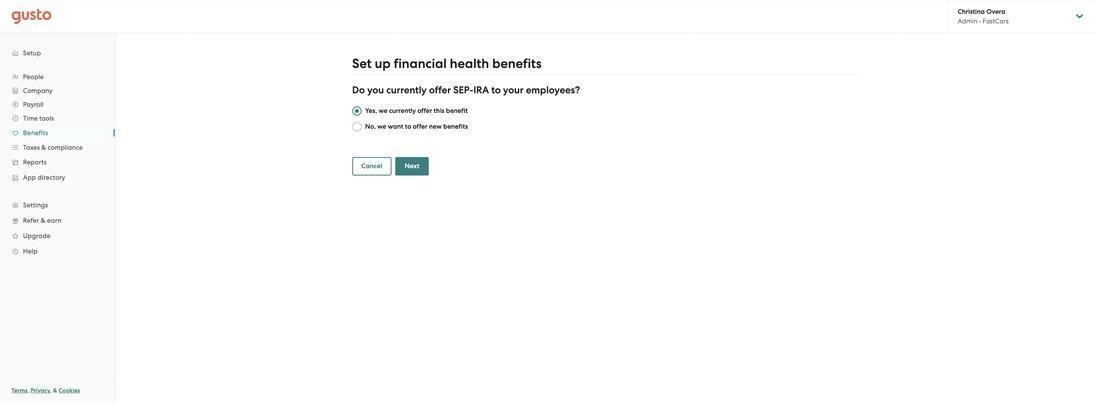 Task type: locate. For each thing, give the bounding box(es) containing it.
terms
[[12, 387, 28, 394]]

offer left new
[[413, 123, 428, 131]]

taxes
[[23, 144, 40, 151]]

benefits up your
[[492, 56, 542, 71]]

gusto navigation element
[[0, 33, 115, 271]]

to right want
[[405, 123, 411, 131]]

we right yes,
[[379, 107, 388, 115]]

list
[[0, 70, 115, 259]]

set up financial health benefits
[[352, 56, 542, 71]]

company button
[[8, 84, 107, 98]]

tools
[[39, 115, 54, 122]]

1 horizontal spatial ,
[[50, 387, 52, 394]]

1 vertical spatial we
[[378, 123, 386, 131]]

benefits
[[492, 56, 542, 71], [444, 123, 468, 131]]

1 vertical spatial currently
[[389, 107, 416, 115]]

0 horizontal spatial ,
[[28, 387, 29, 394]]

want
[[388, 123, 404, 131]]

home image
[[12, 9, 52, 24]]

1 vertical spatial to
[[405, 123, 411, 131]]

settings link
[[8, 198, 107, 212]]

we
[[379, 107, 388, 115], [378, 123, 386, 131]]

& left earn
[[41, 217, 45, 224]]

benefits down benefit
[[444, 123, 468, 131]]

payroll
[[23, 101, 44, 108]]

offer left this
[[418, 107, 432, 115]]

, left privacy link
[[28, 387, 29, 394]]

, left cookies
[[50, 387, 52, 394]]

next button
[[396, 157, 429, 176]]

to right ira
[[492, 84, 501, 96]]

currently
[[387, 84, 427, 96], [389, 107, 416, 115]]

terms , privacy , & cookies
[[12, 387, 80, 394]]

1 vertical spatial offer
[[418, 107, 432, 115]]

refer & earn link
[[8, 214, 107, 228]]

Yes, we currently offer this benefit radio
[[352, 106, 362, 116]]

setup link
[[8, 46, 107, 60]]

offer up this
[[429, 84, 451, 96]]

sep-
[[454, 84, 474, 96]]

0 vertical spatial we
[[379, 107, 388, 115]]

new
[[429, 123, 442, 131]]

ira
[[474, 84, 489, 96]]

christina overa admin • fastcars
[[958, 8, 1009, 25]]

1 vertical spatial &
[[41, 217, 45, 224]]

people
[[23, 73, 44, 81]]

1 , from the left
[[28, 387, 29, 394]]

& for compliance
[[41, 144, 46, 151]]

we right no,
[[378, 123, 386, 131]]

•
[[980, 17, 982, 25]]

taxes & compliance button
[[8, 141, 107, 155]]

time tools button
[[8, 111, 107, 125]]

health
[[450, 56, 489, 71]]

financial
[[394, 56, 447, 71]]

& right taxes
[[41, 144, 46, 151]]

offer
[[429, 84, 451, 96], [418, 107, 432, 115], [413, 123, 428, 131]]

set
[[352, 56, 372, 71]]

yes,
[[365, 107, 377, 115]]

0 vertical spatial &
[[41, 144, 46, 151]]

earn
[[47, 217, 61, 224]]

cookies button
[[59, 386, 80, 396]]

directory
[[38, 174, 65, 181]]

reports
[[23, 158, 47, 166]]

taxes & compliance
[[23, 144, 83, 151]]

to
[[492, 84, 501, 96], [405, 123, 411, 131]]

currently up want
[[389, 107, 416, 115]]

& inside 'dropdown button'
[[41, 144, 46, 151]]

& inside 'link'
[[41, 217, 45, 224]]

employees?
[[526, 84, 580, 96]]

0 horizontal spatial to
[[405, 123, 411, 131]]

fastcars
[[983, 17, 1009, 25]]

currently for we
[[389, 107, 416, 115]]

upgrade link
[[8, 229, 107, 243]]

privacy
[[31, 387, 50, 394]]

,
[[28, 387, 29, 394], [50, 387, 52, 394]]

help
[[23, 248, 38, 255]]

& left cookies
[[53, 387, 57, 394]]

0 vertical spatial offer
[[429, 84, 451, 96]]

0 horizontal spatial benefits
[[444, 123, 468, 131]]

we for yes,
[[379, 107, 388, 115]]

2 vertical spatial &
[[53, 387, 57, 394]]

1 horizontal spatial benefits
[[492, 56, 542, 71]]

0 vertical spatial currently
[[387, 84, 427, 96]]

time tools
[[23, 115, 54, 122]]

&
[[41, 144, 46, 151], [41, 217, 45, 224], [53, 387, 57, 394]]

0 vertical spatial to
[[492, 84, 501, 96]]

currently up yes, we currently offer this benefit
[[387, 84, 427, 96]]

cancel link
[[352, 157, 392, 176]]



Task type: vqa. For each thing, say whether or not it's contained in the screenshot.
Settings link
yes



Task type: describe. For each thing, give the bounding box(es) containing it.
refer
[[23, 217, 39, 224]]

setup
[[23, 49, 41, 57]]

cookies
[[59, 387, 80, 394]]

no, we want to offer new benefits
[[365, 123, 468, 131]]

1 vertical spatial benefits
[[444, 123, 468, 131]]

this
[[434, 107, 445, 115]]

do you currently offer sep-ira to your employees?
[[352, 84, 580, 96]]

settings
[[23, 201, 48, 209]]

admin
[[958, 17, 978, 25]]

upgrade
[[23, 232, 51, 240]]

offer for sep-
[[429, 84, 451, 96]]

payroll button
[[8, 98, 107, 111]]

1 horizontal spatial to
[[492, 84, 501, 96]]

benefit
[[446, 107, 468, 115]]

up
[[375, 56, 391, 71]]

2 vertical spatial offer
[[413, 123, 428, 131]]

do
[[352, 84, 365, 96]]

refer & earn
[[23, 217, 61, 224]]

company
[[23, 87, 53, 95]]

2 , from the left
[[50, 387, 52, 394]]

0 vertical spatial benefits
[[492, 56, 542, 71]]

cancel
[[362, 162, 383, 170]]

time
[[23, 115, 38, 122]]

overa
[[987, 8, 1006, 16]]

reports link
[[8, 155, 107, 169]]

christina
[[958, 8, 985, 16]]

compliance
[[48, 144, 83, 151]]

no,
[[365, 123, 376, 131]]

you
[[367, 84, 384, 96]]

benefits link
[[8, 126, 107, 140]]

list containing people
[[0, 70, 115, 259]]

help link
[[8, 244, 107, 258]]

people button
[[8, 70, 107, 84]]

No, we want to offer new benefits radio
[[352, 122, 362, 131]]

app directory link
[[8, 171, 107, 185]]

your
[[503, 84, 524, 96]]

benefits
[[23, 129, 48, 137]]

terms link
[[12, 387, 28, 394]]

app directory
[[23, 174, 65, 181]]

app
[[23, 174, 36, 181]]

& for earn
[[41, 217, 45, 224]]

privacy link
[[31, 387, 50, 394]]

next
[[405, 162, 420, 170]]

we for no,
[[378, 123, 386, 131]]

yes, we currently offer this benefit
[[365, 107, 468, 115]]

currently for you
[[387, 84, 427, 96]]

offer for this
[[418, 107, 432, 115]]



